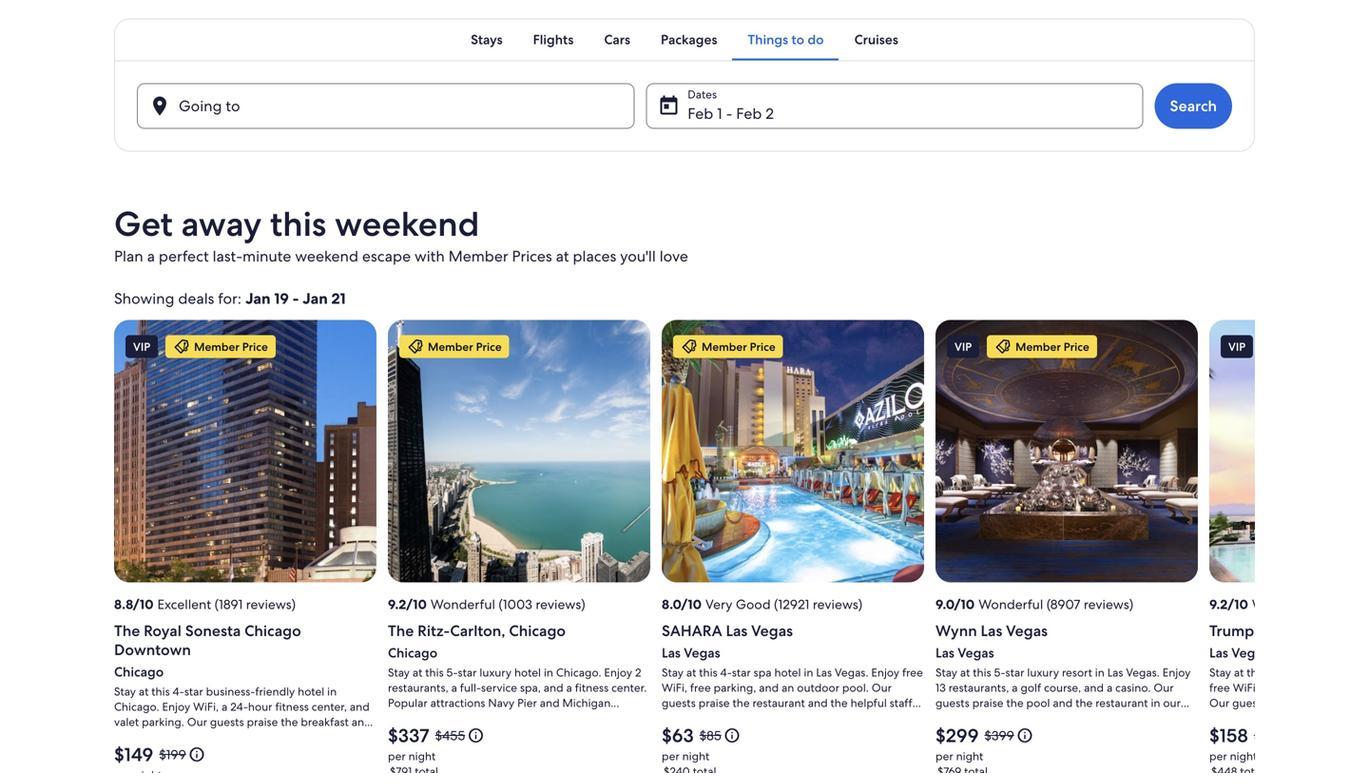 Task type: describe. For each thing, give the bounding box(es) containing it.
flights
[[533, 31, 574, 48]]

night for $63
[[683, 749, 710, 764]]

front of property - evening/night image
[[114, 320, 377, 582]]

8.0/10 very good (12921 reviews)
[[662, 596, 863, 613]]

a
[[147, 246, 155, 266]]

per for $337
[[388, 749, 406, 764]]

excellent
[[157, 596, 211, 613]]

vip for $299
[[955, 339, 972, 354]]

ritz-
[[418, 621, 450, 641]]

away
[[181, 201, 262, 246]]

$455 button
[[434, 727, 484, 744]]

with
[[415, 246, 445, 266]]

2 price from the left
[[476, 339, 502, 354]]

night for $299
[[957, 749, 984, 764]]

sahara
[[662, 621, 723, 641]]

pool image for $158
[[1210, 320, 1370, 582]]

search
[[1171, 96, 1218, 116]]

3 member price from the left
[[702, 339, 776, 354]]

4 price from the left
[[1064, 339, 1090, 354]]

3 price from the left
[[750, 339, 776, 354]]

sonesta
[[185, 621, 241, 641]]

ho
[[1352, 621, 1370, 641]]

- inside "feb 1 - feb 2" "button"
[[726, 103, 733, 123]]

wonderful for $337
[[431, 596, 496, 613]]

per night for $63
[[662, 749, 710, 764]]

4 member price from the left
[[1016, 339, 1090, 354]]

at
[[556, 246, 569, 266]]

stays link
[[456, 18, 518, 60]]

3 reviews) from the left
[[813, 596, 863, 613]]

chicago down ritz-
[[388, 644, 438, 661]]

9.0/10
[[936, 596, 975, 613]]

$199 button
[[157, 746, 205, 763]]

night inside $158 $214 per night
[[1231, 749, 1258, 764]]

8.8/10 excellent (1891 reviews)
[[114, 596, 296, 613]]

packages
[[661, 31, 718, 48]]

chicago right sonesta
[[245, 621, 301, 641]]

$337
[[388, 723, 430, 748]]

view from property image
[[388, 320, 651, 582]]

per night for $337
[[388, 749, 436, 764]]

this
[[270, 201, 327, 246]]

$158 $214 per night
[[1210, 723, 1281, 764]]

royal
[[144, 621, 182, 641]]

international
[[1259, 621, 1349, 641]]

$399
[[985, 727, 1015, 744]]

deals
[[178, 289, 214, 308]]

8.8/10
[[114, 596, 154, 613]]

wonderful for $299
[[979, 596, 1044, 613]]

3 wonderful from the left
[[1253, 596, 1318, 613]]

feb 1 - feb 2
[[688, 103, 774, 123]]

per inside $158 $214 per night
[[1210, 749, 1228, 764]]

1
[[718, 103, 723, 123]]

$399 button
[[983, 727, 1034, 744]]

get away this weekend plan a perfect last-minute weekend escape with member prices at places you'll love
[[114, 201, 689, 266]]

9.2/10 for $158
[[1210, 596, 1249, 613]]

perfect
[[159, 246, 209, 266]]

trump international ho las vegas
[[1210, 621, 1370, 661]]

feb 1 - feb 2 button
[[646, 83, 1144, 129]]

for:
[[218, 289, 242, 308]]

$158
[[1210, 723, 1249, 748]]

$214
[[1255, 727, 1281, 744]]

to
[[792, 31, 805, 48]]

sahara las vegas las vegas
[[662, 621, 793, 661]]

cruises
[[855, 31, 899, 48]]

showing
[[114, 289, 175, 308]]

downtown
[[114, 640, 191, 660]]

2 feb from the left
[[737, 103, 762, 123]]

member inside get away this weekend plan a perfect last-minute weekend escape with member prices at places you'll love
[[449, 246, 509, 266]]

search button
[[1155, 83, 1233, 129]]

9.2/10 wonderful (7690 re
[[1210, 596, 1370, 613]]

21
[[332, 289, 346, 308]]

showing deals for: jan 19 - jan 21
[[114, 289, 346, 308]]

vegas down "8.0/10 very good (12921 reviews)"
[[752, 621, 793, 641]]

cars link
[[589, 18, 646, 60]]

per for $299
[[936, 749, 954, 764]]

packages link
[[646, 18, 733, 60]]

cruises link
[[840, 18, 914, 60]]

$199
[[159, 746, 186, 763]]

trump
[[1210, 621, 1255, 641]]

things to do link
[[733, 18, 840, 60]]

19
[[274, 289, 289, 308]]

(8907
[[1047, 596, 1081, 613]]

tab list containing stays
[[114, 18, 1256, 60]]

$214 button
[[1253, 727, 1300, 744]]

pool image for $63
[[662, 320, 925, 582]]

carlton,
[[450, 621, 506, 641]]

per night for $299
[[936, 749, 984, 764]]

stays
[[471, 31, 503, 48]]

chicago down downtown
[[114, 663, 164, 680]]

the royal sonesta chicago downtown chicago
[[114, 621, 301, 680]]

las down good
[[726, 621, 748, 641]]

the ritz-carlton, chicago chicago
[[388, 621, 566, 661]]



Task type: vqa. For each thing, say whether or not it's contained in the screenshot.
the Expedia logo
no



Task type: locate. For each thing, give the bounding box(es) containing it.
1 horizontal spatial the
[[388, 621, 414, 641]]

(1891
[[215, 596, 243, 613]]

wynn las vegas las vegas
[[936, 621, 1048, 661]]

(1003
[[499, 596, 533, 613]]

$149
[[114, 742, 153, 767]]

jan
[[245, 289, 271, 308], [303, 289, 328, 308]]

reviews) for $337
[[536, 596, 586, 613]]

1 reviews) from the left
[[246, 596, 296, 613]]

4 night from the left
[[1231, 749, 1258, 764]]

1 horizontal spatial wonderful
[[979, 596, 1044, 613]]

1 jan from the left
[[245, 289, 271, 308]]

small image
[[407, 338, 424, 355], [681, 338, 698, 355], [995, 338, 1012, 355], [467, 727, 484, 744], [724, 727, 741, 744]]

8.0/10
[[662, 596, 702, 613]]

per down $299
[[936, 749, 954, 764]]

the
[[114, 621, 140, 641], [388, 621, 414, 641]]

small image
[[173, 338, 190, 355], [1017, 727, 1034, 744], [188, 746, 205, 763]]

per down $63
[[662, 749, 680, 764]]

reviews) right (8907
[[1084, 596, 1134, 613]]

las down wynn
[[936, 644, 955, 661]]

1 per night from the left
[[388, 749, 436, 764]]

vegas down 9.0/10 wonderful (8907 reviews)
[[1007, 621, 1048, 641]]

small image down deals
[[173, 338, 190, 355]]

3 per from the left
[[936, 749, 954, 764]]

the left ritz-
[[388, 621, 414, 641]]

1 horizontal spatial jan
[[303, 289, 328, 308]]

vegas down wynn
[[958, 644, 995, 661]]

reviews)
[[246, 596, 296, 613], [536, 596, 586, 613], [813, 596, 863, 613], [1084, 596, 1134, 613]]

member
[[449, 246, 509, 266], [194, 339, 240, 354], [428, 339, 474, 354], [702, 339, 747, 354], [1016, 339, 1062, 354]]

vegas for $63
[[684, 644, 721, 661]]

3 per night from the left
[[936, 749, 984, 764]]

night down $299
[[957, 749, 984, 764]]

$455
[[435, 727, 465, 744]]

price
[[242, 339, 268, 354], [476, 339, 502, 354], [750, 339, 776, 354], [1064, 339, 1090, 354]]

wonderful up wynn las vegas las vegas
[[979, 596, 1044, 613]]

per down $158
[[1210, 749, 1228, 764]]

love
[[660, 246, 689, 266]]

reviews) right (12921 at the bottom of page
[[813, 596, 863, 613]]

1 9.2/10 from the left
[[388, 596, 427, 613]]

jan left 21
[[303, 289, 328, 308]]

2 vip from the left
[[955, 339, 972, 354]]

very
[[706, 596, 733, 613]]

4 reviews) from the left
[[1084, 596, 1134, 613]]

chicago down the (1003
[[509, 621, 566, 641]]

3 night from the left
[[957, 749, 984, 764]]

flights link
[[518, 18, 589, 60]]

vip for $149
[[133, 339, 150, 354]]

0 horizontal spatial the
[[114, 621, 140, 641]]

0 vertical spatial small image
[[173, 338, 190, 355]]

1 horizontal spatial per night
[[662, 749, 710, 764]]

night
[[409, 749, 436, 764], [683, 749, 710, 764], [957, 749, 984, 764], [1231, 749, 1258, 764]]

cars
[[604, 31, 631, 48]]

small image right $199
[[188, 746, 205, 763]]

0 horizontal spatial jan
[[245, 289, 271, 308]]

0 horizontal spatial pool image
[[662, 320, 925, 582]]

minute
[[243, 246, 291, 266]]

las for $63
[[662, 644, 681, 661]]

9.2/10
[[388, 596, 427, 613], [1210, 596, 1249, 613]]

vegas down "trump"
[[1232, 644, 1269, 661]]

las for $158
[[1210, 644, 1229, 661]]

night down $158
[[1231, 749, 1258, 764]]

night down $337
[[409, 749, 436, 764]]

vip
[[133, 339, 150, 354], [955, 339, 972, 354], [1229, 339, 1246, 354]]

9.2/10 up "trump"
[[1210, 596, 1249, 613]]

chicago
[[245, 621, 301, 641], [509, 621, 566, 641], [388, 644, 438, 661], [114, 663, 164, 680]]

reviews) right the (1003
[[536, 596, 586, 613]]

- right 1
[[726, 103, 733, 123]]

1 feb from the left
[[688, 103, 714, 123]]

you'll
[[620, 246, 656, 266]]

tab list
[[114, 18, 1256, 60]]

night for $337
[[409, 749, 436, 764]]

2 night from the left
[[683, 749, 710, 764]]

feb
[[688, 103, 714, 123], [737, 103, 762, 123]]

wonderful up international
[[1253, 596, 1318, 613]]

per for $63
[[662, 749, 680, 764]]

spa image
[[936, 320, 1199, 582]]

places
[[573, 246, 617, 266]]

wonderful up carlton,
[[431, 596, 496, 613]]

las inside trump international ho las vegas
[[1210, 644, 1229, 661]]

1 vertical spatial -
[[293, 289, 299, 308]]

$85 button
[[698, 727, 741, 744]]

the down 8.8/10
[[114, 621, 140, 641]]

0 horizontal spatial 9.2/10
[[388, 596, 427, 613]]

member price
[[194, 339, 268, 354], [428, 339, 502, 354], [702, 339, 776, 354], [1016, 339, 1090, 354]]

las down sahara
[[662, 644, 681, 661]]

2 the from the left
[[388, 621, 414, 641]]

things
[[748, 31, 789, 48]]

las for $299
[[936, 644, 955, 661]]

1 the from the left
[[114, 621, 140, 641]]

vegas inside trump international ho las vegas
[[1232, 644, 1269, 661]]

1 horizontal spatial pool image
[[1210, 320, 1370, 582]]

wonderful
[[431, 596, 496, 613], [979, 596, 1044, 613], [1253, 596, 1318, 613]]

vegas down sahara
[[684, 644, 721, 661]]

last-
[[213, 246, 243, 266]]

per night down $299
[[936, 749, 984, 764]]

previous image
[[103, 576, 126, 599]]

2 per night from the left
[[662, 749, 710, 764]]

next image
[[1244, 576, 1267, 599]]

1 per from the left
[[388, 749, 406, 764]]

small image right $399
[[1017, 727, 1034, 744]]

vegas
[[752, 621, 793, 641], [1007, 621, 1048, 641], [684, 644, 721, 661], [958, 644, 995, 661], [1232, 644, 1269, 661]]

$85
[[700, 727, 722, 744]]

1 member price from the left
[[194, 339, 268, 354]]

2 wonderful from the left
[[979, 596, 1044, 613]]

2 per from the left
[[662, 749, 680, 764]]

las
[[726, 621, 748, 641], [981, 621, 1003, 641], [662, 644, 681, 661], [936, 644, 955, 661], [1210, 644, 1229, 661]]

0 horizontal spatial per night
[[388, 749, 436, 764]]

get
[[114, 201, 173, 246]]

2 vertical spatial small image
[[188, 746, 205, 763]]

night down $85
[[683, 749, 710, 764]]

las down "trump"
[[1210, 644, 1229, 661]]

0 horizontal spatial wonderful
[[431, 596, 496, 613]]

1 pool image from the left
[[662, 320, 925, 582]]

9.2/10 for $337
[[388, 596, 427, 613]]

2 9.2/10 from the left
[[1210, 596, 1249, 613]]

-
[[726, 103, 733, 123], [293, 289, 299, 308]]

per night
[[388, 749, 436, 764], [662, 749, 710, 764], [936, 749, 984, 764]]

las right wynn
[[981, 621, 1003, 641]]

vegas for $158
[[1232, 644, 1269, 661]]

2 horizontal spatial wonderful
[[1253, 596, 1318, 613]]

1 horizontal spatial 9.2/10
[[1210, 596, 1249, 613]]

$63
[[662, 723, 694, 748]]

(7690
[[1321, 596, 1355, 613]]

9.0/10 wonderful (8907 reviews)
[[936, 596, 1134, 613]]

do
[[808, 31, 824, 48]]

$299
[[936, 723, 979, 748]]

0 vertical spatial -
[[726, 103, 733, 123]]

vegas for $299
[[958, 644, 995, 661]]

2 horizontal spatial vip
[[1229, 339, 1246, 354]]

per down $337
[[388, 749, 406, 764]]

per night down $337
[[388, 749, 436, 764]]

2
[[766, 103, 774, 123]]

3 vip from the left
[[1229, 339, 1246, 354]]

small image for $149
[[188, 746, 205, 763]]

1 horizontal spatial -
[[726, 103, 733, 123]]

0 horizontal spatial vip
[[133, 339, 150, 354]]

pool image
[[662, 320, 925, 582], [1210, 320, 1370, 582]]

feb left 1
[[688, 103, 714, 123]]

per night down $63
[[662, 749, 710, 764]]

1 price from the left
[[242, 339, 268, 354]]

9.2/10 wonderful (1003 reviews)
[[388, 596, 586, 613]]

per
[[388, 749, 406, 764], [662, 749, 680, 764], [936, 749, 954, 764], [1210, 749, 1228, 764]]

escape
[[362, 246, 411, 266]]

the for $337
[[388, 621, 414, 641]]

2 pool image from the left
[[1210, 320, 1370, 582]]

reviews) for $149
[[246, 596, 296, 613]]

things to do
[[748, 31, 824, 48]]

prices
[[512, 246, 552, 266]]

re
[[1358, 596, 1370, 613]]

weekend
[[335, 201, 480, 246], [295, 246, 359, 266]]

1 night from the left
[[409, 749, 436, 764]]

1 vip from the left
[[133, 339, 150, 354]]

2 jan from the left
[[303, 289, 328, 308]]

9.2/10 up ritz-
[[388, 596, 427, 613]]

the inside the royal sonesta chicago downtown chicago
[[114, 621, 140, 641]]

2 horizontal spatial per night
[[936, 749, 984, 764]]

feb left 2
[[737, 103, 762, 123]]

2 reviews) from the left
[[536, 596, 586, 613]]

1 vertical spatial small image
[[1017, 727, 1034, 744]]

0 horizontal spatial feb
[[688, 103, 714, 123]]

plan
[[114, 246, 143, 266]]

the inside the ritz-carlton, chicago chicago
[[388, 621, 414, 641]]

small image for $299
[[1017, 727, 1034, 744]]

wynn
[[936, 621, 978, 641]]

2 member price from the left
[[428, 339, 502, 354]]

good
[[736, 596, 771, 613]]

4 per from the left
[[1210, 749, 1228, 764]]

(12921
[[774, 596, 810, 613]]

0 horizontal spatial -
[[293, 289, 299, 308]]

jan left 19
[[245, 289, 271, 308]]

reviews) for $299
[[1084, 596, 1134, 613]]

the for $149
[[114, 621, 140, 641]]

- right 19
[[293, 289, 299, 308]]

1 wonderful from the left
[[431, 596, 496, 613]]

1 horizontal spatial vip
[[955, 339, 972, 354]]

reviews) right (1891 at the left bottom of page
[[246, 596, 296, 613]]

1 horizontal spatial feb
[[737, 103, 762, 123]]



